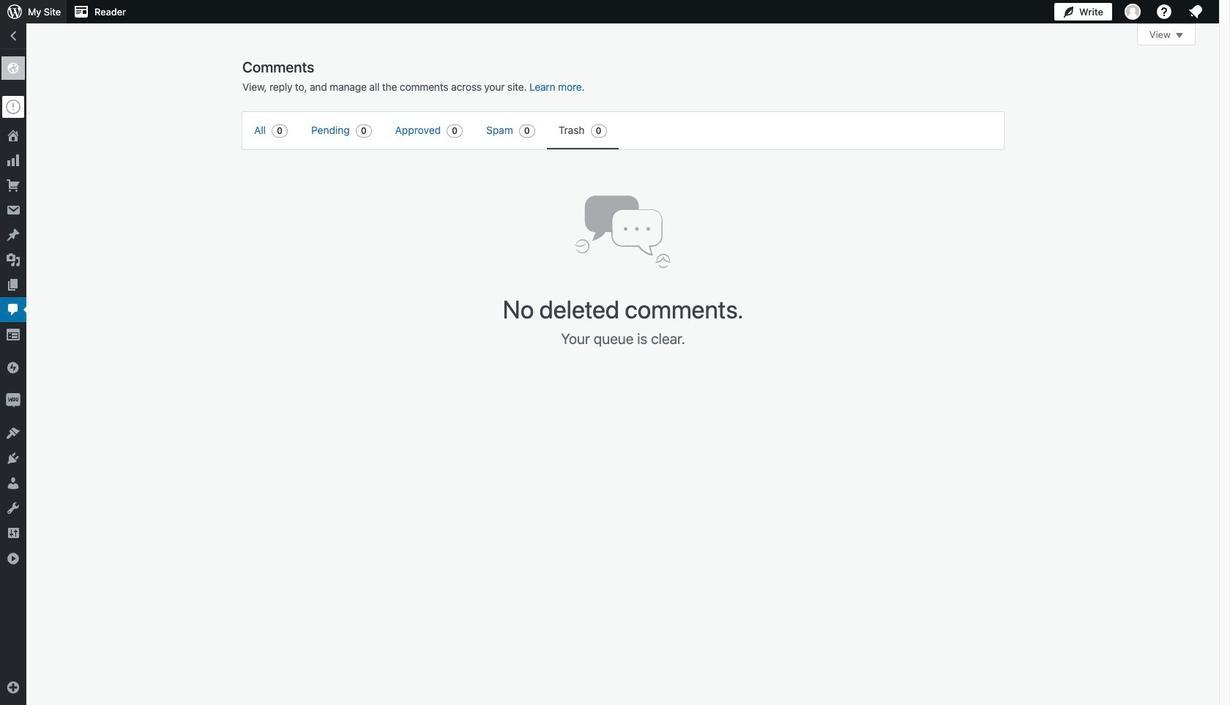 Task type: vqa. For each thing, say whether or not it's contained in the screenshot.
first img from the top
yes



Task type: locate. For each thing, give the bounding box(es) containing it.
2 img image from the top
[[6, 393, 21, 408]]

img image
[[6, 360, 21, 375], [6, 393, 21, 408]]

0 vertical spatial img image
[[6, 360, 21, 375]]

my profile image
[[1125, 4, 1141, 20]]

main content
[[242, 23, 1196, 379]]

menu
[[242, 112, 981, 149]]

1 vertical spatial img image
[[6, 393, 21, 408]]



Task type: describe. For each thing, give the bounding box(es) containing it.
help image
[[1156, 3, 1174, 21]]

closed image
[[1176, 33, 1184, 38]]

1 img image from the top
[[6, 360, 21, 375]]

manage your notifications image
[[1187, 3, 1205, 21]]



